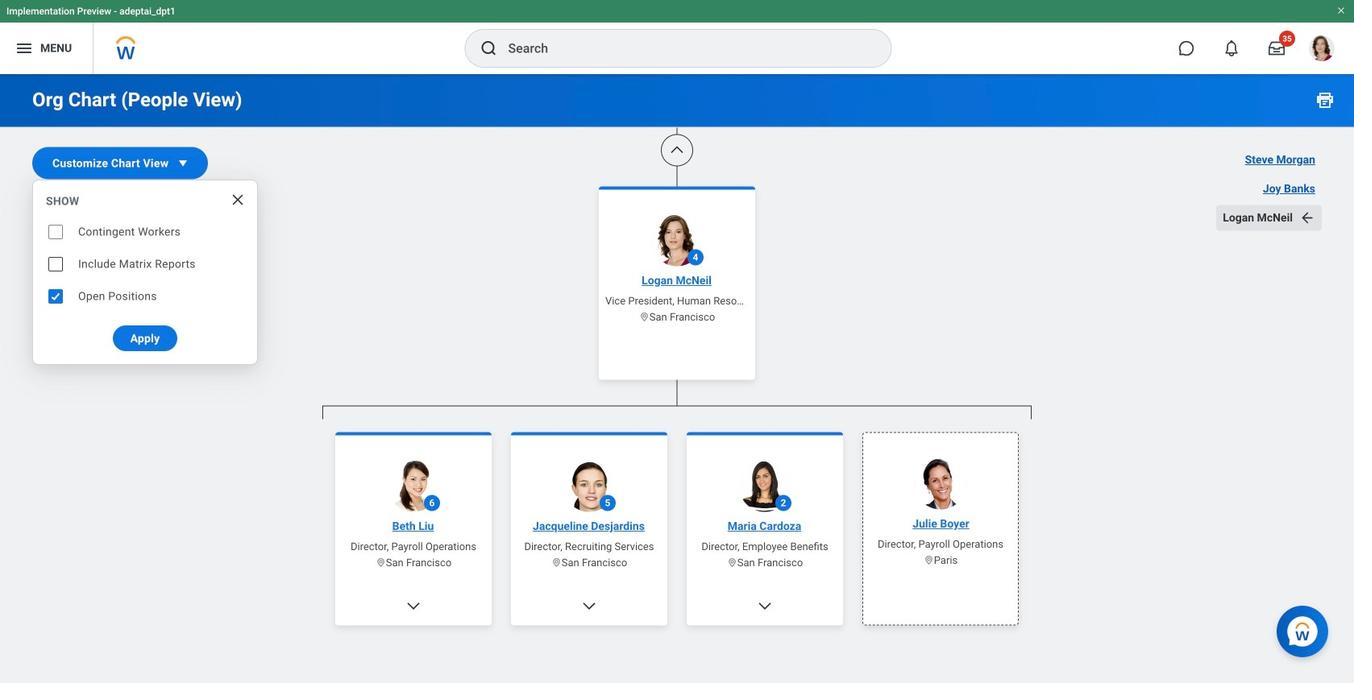 Task type: locate. For each thing, give the bounding box(es) containing it.
2 location image from the left
[[727, 558, 738, 568]]

caret down image
[[175, 155, 191, 171]]

1 horizontal spatial location image
[[727, 558, 738, 568]]

0 horizontal spatial location image
[[551, 558, 562, 568]]

location image
[[639, 312, 650, 323], [924, 556, 934, 566], [376, 558, 386, 568]]

location image
[[551, 558, 562, 568], [727, 558, 738, 568]]

notifications large image
[[1224, 40, 1240, 56]]

profile logan mcneil image
[[1309, 35, 1335, 65]]

1 chevron down image from the left
[[406, 599, 422, 615]]

2 horizontal spatial location image
[[924, 556, 934, 566]]

2 horizontal spatial chevron down image
[[757, 599, 773, 615]]

2 chevron down image from the left
[[581, 599, 597, 615]]

location image for 2nd chevron down image from left
[[551, 558, 562, 568]]

Search Workday  search field
[[508, 31, 858, 66]]

1 horizontal spatial chevron down image
[[581, 599, 597, 615]]

print org chart image
[[1316, 90, 1335, 110]]

0 horizontal spatial chevron down image
[[406, 599, 422, 615]]

search image
[[479, 39, 499, 58]]

dialog
[[32, 180, 258, 365]]

main content
[[0, 0, 1355, 684]]

banner
[[0, 0, 1355, 74]]

1 location image from the left
[[551, 558, 562, 568]]

chevron down image
[[406, 599, 422, 615], [581, 599, 597, 615], [757, 599, 773, 615]]



Task type: vqa. For each thing, say whether or not it's contained in the screenshot.
menu group icon to the top
no



Task type: describe. For each thing, give the bounding box(es) containing it.
close environment banner image
[[1337, 6, 1346, 15]]

logan mcneil, logan mcneil, 4 direct reports element
[[323, 420, 1032, 684]]

location image for 1st chevron down image from the right
[[727, 558, 738, 568]]

arrow left image
[[1300, 210, 1316, 226]]

inbox large image
[[1269, 40, 1285, 56]]

3 chevron down image from the left
[[757, 599, 773, 615]]

1 horizontal spatial location image
[[639, 312, 650, 323]]

chevron up image
[[669, 142, 685, 158]]

x image
[[230, 192, 246, 208]]

justify image
[[15, 39, 34, 58]]

0 horizontal spatial location image
[[376, 558, 386, 568]]



